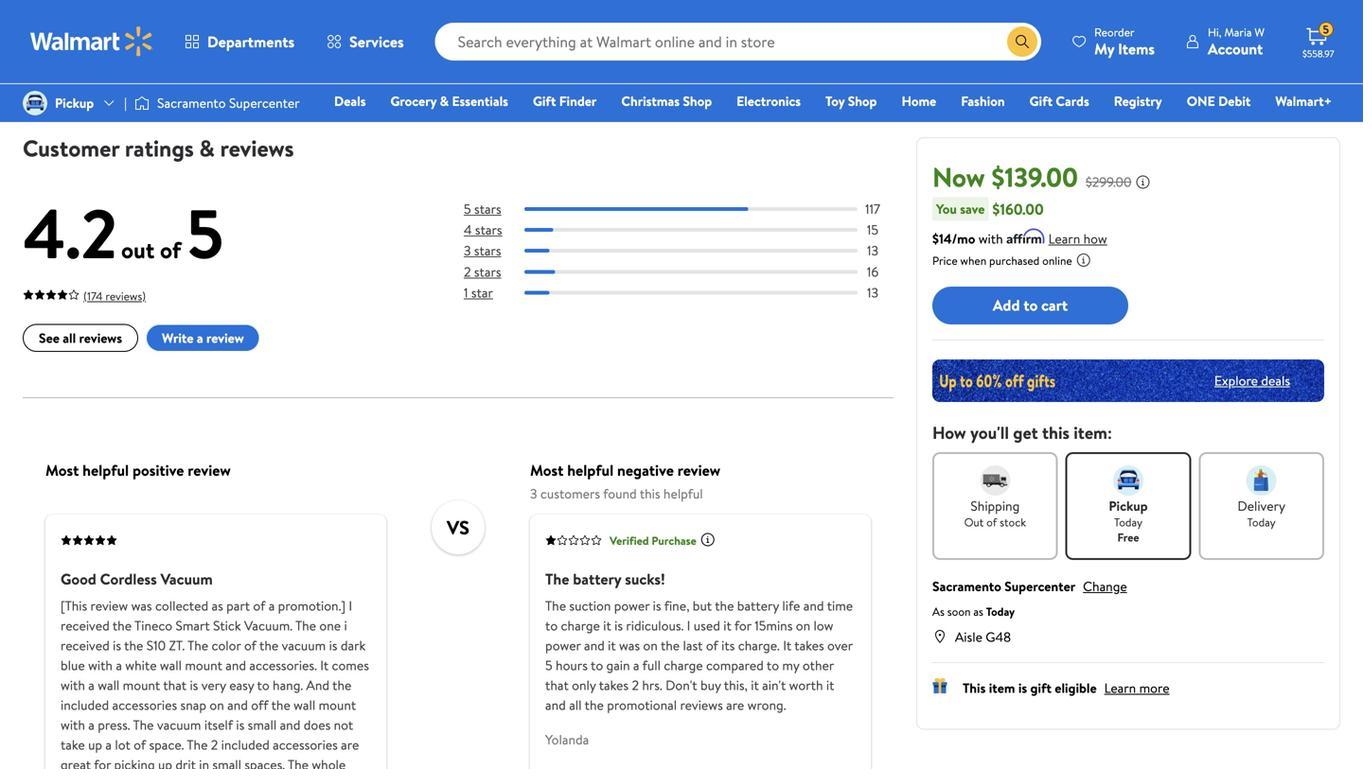 Task type: locate. For each thing, give the bounding box(es) containing it.
electronics
[[737, 92, 801, 110]]

wall up press.
[[98, 676, 120, 695]]

add to cart button
[[932, 287, 1128, 324]]

0 vertical spatial reviews
[[220, 132, 294, 164]]

13 for 1 star
[[867, 283, 878, 302]]

2 horizontal spatial reviews
[[680, 696, 723, 715]]

home
[[902, 92, 936, 110]]

3 stars
[[464, 241, 501, 260]]

sacramento inside sacramento supercenter change as soon as today
[[932, 577, 1001, 596]]

white
[[125, 657, 157, 675]]

2 vertical spatial reviews
[[680, 696, 723, 715]]

on left low
[[796, 617, 810, 635]]

battery
[[573, 569, 621, 590], [737, 597, 779, 615]]

0 horizontal spatial all
[[63, 329, 76, 347]]

1 vertical spatial 2
[[632, 676, 639, 695]]

0 vertical spatial this
[[1042, 421, 1070, 445]]

4 progress bar from the top
[[524, 270, 858, 274]]

1 horizontal spatial up
[[158, 756, 172, 770]]

are inside the battery sucks! the suction power is fine, but the battery life and time to charge it is ridiculous. i used it for 15mins on low power and it was on the last of its charge. it takes over 5 hours to gain a full charge compared to my other that only takes 2 hrs. don't buy this, it ain't worth it and all the promotional reviews are wrong.
[[726, 696, 744, 715]]

w
[[1255, 24, 1265, 40]]

grocery & essentials
[[390, 92, 508, 110]]

13 down 16
[[867, 283, 878, 302]]

progress bar for 3 stars
[[524, 249, 858, 253]]

1 vertical spatial this
[[640, 485, 660, 503]]

wall down zt.
[[160, 657, 182, 675]]

1 horizontal spatial most
[[530, 460, 564, 481]]

stick
[[213, 617, 241, 635]]

1 vertical spatial 13
[[867, 283, 878, 302]]

today down intent image for delivery
[[1247, 514, 1276, 530]]

positive
[[132, 460, 184, 481]]

1 vertical spatial battery
[[737, 597, 779, 615]]

learn more about strikethrough prices image
[[1135, 174, 1151, 190]]

purchased
[[989, 252, 1040, 269]]

shop down 2-
[[683, 92, 712, 110]]

5 progress bar from the top
[[524, 291, 858, 295]]

add to cart
[[993, 295, 1068, 316]]

it down suction at the bottom left
[[603, 617, 611, 635]]

1 vertical spatial wall
[[98, 676, 120, 695]]

 image
[[23, 91, 47, 115]]

0 horizontal spatial today
[[986, 604, 1015, 620]]

deals
[[1261, 372, 1290, 390]]

0 horizontal spatial on
[[210, 696, 224, 715]]

1 progress bar from the top
[[524, 207, 858, 211]]

1 shipping from the left
[[501, 57, 542, 73]]

1 horizontal spatial mount
[[185, 657, 222, 675]]

1 horizontal spatial charge
[[664, 657, 703, 675]]

for right great
[[94, 756, 111, 770]]

2 horizontal spatial 2
[[632, 676, 639, 695]]

0 vertical spatial was
[[131, 597, 152, 615]]

the left tineco
[[113, 617, 132, 635]]

 image
[[134, 94, 150, 113]]

1 horizontal spatial wall
[[160, 657, 182, 675]]

review down cordless
[[90, 597, 128, 615]]

3 product group from the left
[[462, 0, 653, 100]]

today inside pickup today free
[[1114, 514, 1143, 530]]

space.
[[149, 736, 184, 755]]

1 horizontal spatial 3
[[530, 485, 537, 503]]

most
[[45, 460, 79, 481], [530, 460, 564, 481]]

sacramento supercenter
[[157, 94, 300, 112]]

13
[[867, 241, 878, 260], [867, 283, 878, 302]]

helpful for positive
[[82, 460, 129, 481]]

up right take
[[88, 736, 102, 755]]

helpful left positive in the bottom left of the page
[[82, 460, 129, 481]]

see all reviews
[[39, 329, 122, 347]]

2 vertical spatial 2
[[211, 736, 218, 755]]

sacramento up ratings
[[157, 94, 226, 112]]

1 vertical spatial supercenter
[[1004, 577, 1075, 596]]

today up g48
[[986, 604, 1015, 620]]

sacramento for sacramento supercenter change as soon as today
[[932, 577, 1001, 596]]

5 up $558.97
[[1323, 21, 1329, 38]]

5 right out
[[187, 185, 224, 281]]

helpful up customers in the left of the page
[[567, 460, 614, 481]]

0 horizontal spatial gift
[[533, 92, 556, 110]]

the down comes
[[332, 676, 352, 695]]

and up easy at the bottom of page
[[226, 657, 246, 675]]

accessories down the does
[[273, 736, 338, 755]]

& right ratings
[[199, 132, 215, 164]]

aisle g48
[[955, 628, 1011, 646]]

shop
[[683, 92, 712, 110], [848, 92, 877, 110]]

aisle
[[955, 628, 982, 646]]

i left used
[[687, 617, 690, 635]]

learn more button
[[1104, 679, 1170, 697]]

sacramento for sacramento supercenter
[[157, 94, 226, 112]]

1 horizontal spatial today
[[1114, 514, 1143, 530]]

1 horizontal spatial was
[[619, 637, 640, 655]]

0 horizontal spatial charge
[[561, 617, 600, 635]]

blue
[[61, 657, 85, 675]]

on up itself
[[210, 696, 224, 715]]

does
[[304, 716, 331, 735]]

0 horizontal spatial included
[[61, 696, 109, 715]]

0 horizontal spatial was
[[131, 597, 152, 615]]

3+ day shipping
[[466, 57, 542, 73]]

its
[[721, 637, 735, 655]]

it down other
[[826, 676, 834, 695]]

2 shipping from the left
[[713, 57, 754, 73]]

4 product group from the left
[[680, 0, 871, 100]]

0 horizontal spatial helpful
[[82, 460, 129, 481]]

zt.
[[169, 637, 185, 655]]

1 horizontal spatial supercenter
[[1004, 577, 1075, 596]]

hi,
[[1208, 24, 1222, 40]]

stars down 4 stars
[[474, 241, 501, 260]]

as left part
[[212, 597, 223, 615]]

it up and
[[320, 657, 329, 675]]

0 horizontal spatial 3
[[464, 241, 471, 260]]

2 progress bar from the top
[[524, 228, 858, 232]]

1 most from the left
[[45, 460, 79, 481]]

for inside the battery sucks! the suction power is fine, but the battery life and time to charge it is ridiculous. i used it for 15mins on low power and it was on the last of its charge. it takes over 5 hours to gain a full charge compared to my other that only takes 2 hrs. don't buy this, it ain't worth it and all the promotional reviews are wrong.
[[734, 617, 751, 635]]

as inside good cordless vacuum [this review was collected as part of a promotion.] i received the tineco smart stick vacuum. the one i received is the s10 zt. the color of the vacuum is dark blue with a white wall mount and accessories. it comes with a wall mount that is very easy to hang. and the included accessories snap on and off the wall mount with a press. the vacuum itself is small and does not take up a lot of space. the 2 included accessories are great for picking up drit in small spaces. t
[[212, 597, 223, 615]]

1 horizontal spatial small
[[248, 716, 277, 735]]

0 horizontal spatial day
[[481, 57, 498, 73]]

with up take
[[61, 716, 85, 735]]

shipping down 124
[[501, 57, 542, 73]]

1 horizontal spatial power
[[614, 597, 650, 615]]

1 vertical spatial learn
[[1104, 679, 1136, 697]]

1 horizontal spatial accessories
[[273, 736, 338, 755]]

0 horizontal spatial small
[[212, 756, 241, 770]]

1 product group from the left
[[27, 0, 218, 100]]

1 horizontal spatial battery
[[737, 597, 779, 615]]

1 vertical spatial received
[[61, 637, 110, 655]]

part
[[226, 597, 250, 615]]

helpful
[[82, 460, 129, 481], [567, 460, 614, 481], [663, 485, 703, 503]]

shipping
[[971, 497, 1020, 515]]

one debit
[[1187, 92, 1251, 110]]

1 horizontal spatial sacramento
[[932, 577, 1001, 596]]

review inside good cordless vacuum [this review was collected as part of a promotion.] i received the tineco smart stick vacuum. the one i received is the s10 zt. the color of the vacuum is dark blue with a white wall mount and accessories. it comes with a wall mount that is very easy to hang. and the included accessories snap on and off the wall mount with a press. the vacuum itself is small and does not take up a lot of space. the 2 included accessories are great for picking up drit in small spaces. t
[[90, 597, 128, 615]]

2-day shipping
[[683, 57, 754, 73]]

1 vertical spatial accessories
[[273, 736, 338, 755]]

shipping for 3+ day shipping
[[501, 57, 542, 73]]

0 horizontal spatial most
[[45, 460, 79, 481]]

2 most from the left
[[530, 460, 564, 481]]

delivery today
[[1237, 497, 1285, 530]]

1 horizontal spatial gift
[[1029, 92, 1053, 110]]

get
[[1013, 421, 1038, 445]]

& right the 'grocery'
[[440, 92, 449, 110]]

walmart+ link
[[1267, 91, 1340, 111]]

to up hours
[[545, 617, 558, 635]]

of inside shipping out of stock
[[986, 514, 997, 530]]

reviews down the sacramento supercenter
[[220, 132, 294, 164]]

learn up the online at the right top of page
[[1048, 229, 1080, 248]]

my
[[1094, 38, 1114, 59]]

included up press.
[[61, 696, 109, 715]]

0 vertical spatial are
[[726, 696, 744, 715]]

2 that from the left
[[545, 676, 569, 695]]

0 horizontal spatial 2
[[211, 736, 218, 755]]

shop for toy shop
[[848, 92, 877, 110]]

(174 reviews)
[[83, 288, 146, 304]]

departments button
[[168, 19, 311, 64]]

sacramento supercenter change as soon as today
[[932, 577, 1127, 620]]

small right "in"
[[212, 756, 241, 770]]

supercenter left change
[[1004, 577, 1075, 596]]

gifting made easy image
[[932, 678, 948, 694]]

review right negative
[[677, 460, 720, 481]]

for
[[734, 617, 751, 635], [94, 756, 111, 770]]

small down off
[[248, 716, 277, 735]]

0 vertical spatial pickup
[[55, 94, 94, 112]]

|
[[124, 94, 127, 112]]

i inside good cordless vacuum [this review was collected as part of a promotion.] i received the tineco smart stick vacuum. the one i received is the s10 zt. the color of the vacuum is dark blue with a white wall mount and accessories. it comes with a wall mount that is very easy to hang. and the included accessories snap on and off the wall mount with a press. the vacuum itself is small and does not take up a lot of space. the 2 included accessories are great for picking up drit in small spaces. t
[[349, 597, 352, 615]]

progress bar for 4 stars
[[524, 228, 858, 232]]

1 horizontal spatial day
[[694, 57, 711, 73]]

worth
[[789, 676, 823, 695]]

2 product group from the left
[[244, 0, 435, 100]]

registry link
[[1105, 91, 1171, 111]]

to inside "button"
[[1024, 295, 1038, 316]]

1 gift from the left
[[533, 92, 556, 110]]

1 day from the left
[[481, 57, 498, 73]]

and left the does
[[280, 716, 300, 735]]

0 horizontal spatial are
[[341, 736, 359, 755]]

accessories up press.
[[112, 696, 177, 715]]

legal information image
[[1076, 252, 1091, 268]]

1 shop from the left
[[683, 92, 712, 110]]

day for 3+
[[481, 57, 498, 73]]

1 vertical spatial sacramento
[[932, 577, 1001, 596]]

1 that from the left
[[163, 676, 187, 695]]

today
[[1114, 514, 1143, 530], [1247, 514, 1276, 530], [986, 604, 1015, 620]]

2 horizontal spatial today
[[1247, 514, 1276, 530]]

2 received from the top
[[61, 637, 110, 655]]

i right promotion.] on the left bottom of the page
[[349, 597, 352, 615]]

takes
[[794, 637, 824, 655], [599, 676, 629, 695]]

not
[[334, 716, 353, 735]]

today inside delivery today
[[1247, 514, 1276, 530]]

gift
[[533, 92, 556, 110], [1029, 92, 1053, 110]]

review right positive in the bottom left of the page
[[188, 460, 231, 481]]

1 vertical spatial 3
[[530, 485, 537, 503]]

1 horizontal spatial it
[[783, 637, 791, 655]]

that up snap
[[163, 676, 187, 695]]

1 vertical spatial vacuum
[[157, 716, 201, 735]]

3 progress bar from the top
[[524, 249, 858, 253]]

stars down 3 stars
[[474, 262, 501, 281]]

account
[[1208, 38, 1263, 59]]

0 vertical spatial takes
[[794, 637, 824, 655]]

mount down white
[[123, 676, 160, 695]]

0 horizontal spatial up
[[88, 736, 102, 755]]

gift left 'finder'
[[533, 92, 556, 110]]

pickup for pickup
[[55, 94, 94, 112]]

1 horizontal spatial shipping
[[713, 57, 754, 73]]

0 horizontal spatial &
[[199, 132, 215, 164]]

0 horizontal spatial that
[[163, 676, 187, 695]]

1 vertical spatial was
[[619, 637, 640, 655]]

stars right 4
[[475, 221, 502, 239]]

$299.00
[[1086, 173, 1132, 191]]

learn
[[1048, 229, 1080, 248], [1104, 679, 1136, 697]]

vacuum up space.
[[157, 716, 201, 735]]

progress bar for 1 star
[[524, 291, 858, 295]]

all inside the battery sucks! the suction power is fine, but the battery life and time to charge it is ridiculous. i used it for 15mins on low power and it was on the last of its charge. it takes over 5 hours to gain a full charge compared to my other that only takes 2 hrs. don't buy this, it ain't worth it and all the promotional reviews are wrong.
[[569, 696, 582, 715]]

accessories
[[112, 696, 177, 715], [273, 736, 338, 755]]

1 horizontal spatial this
[[1042, 421, 1070, 445]]

with
[[978, 229, 1003, 248], [88, 657, 113, 675], [61, 676, 85, 695], [61, 716, 85, 735]]

are down the this,
[[726, 696, 744, 715]]

was inside the battery sucks! the suction power is fine, but the battery life and time to charge it is ridiculous. i used it for 15mins on low power and it was on the last of its charge. it takes over 5 hours to gain a full charge compared to my other that only takes 2 hrs. don't buy this, it ain't worth it and all the promotional reviews are wrong.
[[619, 637, 640, 655]]

gift finder
[[533, 92, 597, 110]]

on inside good cordless vacuum [this review was collected as part of a promotion.] i received the tineco smart stick vacuum. the one i received is the s10 zt. the color of the vacuum is dark blue with a white wall mount and accessories. it comes with a wall mount that is very easy to hang. and the included accessories snap on and off the wall mount with a press. the vacuum itself is small and does not take up a lot of space. the 2 included accessories are great for picking up drit in small spaces. t
[[210, 696, 224, 715]]

1 vertical spatial all
[[569, 696, 582, 715]]

1 13 from the top
[[867, 241, 878, 260]]

sacramento up soon
[[932, 577, 1001, 596]]

0 horizontal spatial for
[[94, 756, 111, 770]]

2 gift from the left
[[1029, 92, 1053, 110]]

gift left the cards
[[1029, 92, 1053, 110]]

2 day from the left
[[694, 57, 711, 73]]

0 vertical spatial mount
[[185, 657, 222, 675]]

of inside the battery sucks! the suction power is fine, but the battery life and time to charge it is ridiculous. i used it for 15mins on low power and it was on the last of its charge. it takes over 5 hours to gain a full charge compared to my other that only takes 2 hrs. don't buy this, it ain't worth it and all the promotional reviews are wrong.
[[706, 637, 718, 655]]

2 down itself
[[211, 736, 218, 755]]

supercenter inside sacramento supercenter change as soon as today
[[1004, 577, 1075, 596]]

battery up suction at the bottom left
[[573, 569, 621, 590]]

and up yolanda
[[545, 696, 566, 715]]

2 13 from the top
[[867, 283, 878, 302]]

purchase
[[652, 533, 696, 549]]

3 inside most helpful negative review 3 customers found this helpful
[[530, 485, 537, 503]]

the battery sucks! the suction power is fine, but the battery life and time to charge it is ridiculous. i used it for 15mins on low power and it was on the last of its charge. it takes over 5 hours to gain a full charge compared to my other that only takes 2 hrs. don't buy this, it ain't worth it and all the promotional reviews are wrong.
[[545, 569, 853, 715]]

mount up not
[[319, 696, 356, 715]]

0 vertical spatial sacramento
[[157, 94, 226, 112]]

0 vertical spatial 2
[[464, 262, 471, 281]]

shop right toy
[[848, 92, 877, 110]]

1 vertical spatial on
[[643, 637, 658, 655]]

was up tineco
[[131, 597, 152, 615]]

1 vertical spatial takes
[[599, 676, 629, 695]]

most inside most helpful negative review 3 customers found this helpful
[[530, 460, 564, 481]]

product group containing 104
[[27, 0, 218, 100]]

intent image for pickup image
[[1113, 465, 1143, 496]]

mount up very
[[185, 657, 222, 675]]

deals link
[[326, 91, 374, 111]]

on up full
[[643, 637, 658, 655]]

included up spaces.
[[221, 736, 270, 755]]

1 vertical spatial it
[[320, 657, 329, 675]]

most for most helpful positive review
[[45, 460, 79, 481]]

$14/mo with
[[932, 229, 1003, 248]]

wall up the does
[[294, 696, 315, 715]]

online
[[1042, 252, 1072, 269]]

(174 reviews) link
[[23, 284, 146, 305]]

1 horizontal spatial as
[[973, 604, 983, 620]]

write a review link
[[146, 324, 260, 352]]

takes down gain
[[599, 676, 629, 695]]

0 horizontal spatial sacramento
[[157, 94, 226, 112]]

0 vertical spatial on
[[796, 617, 810, 635]]

0 horizontal spatial reviews
[[79, 329, 122, 347]]

4
[[464, 221, 472, 239]]

day for 2-
[[694, 57, 711, 73]]

2 up 1
[[464, 262, 471, 281]]

0 vertical spatial 3
[[464, 241, 471, 260]]

5 left hours
[[545, 657, 553, 675]]

battery up the 15mins at the right of page
[[737, 597, 779, 615]]

shop for christmas shop
[[683, 92, 712, 110]]

and
[[803, 597, 824, 615], [584, 637, 605, 655], [226, 657, 246, 675], [227, 696, 248, 715], [545, 696, 566, 715], [280, 716, 300, 735]]

used
[[694, 617, 720, 635]]

day up christmas shop
[[694, 57, 711, 73]]

verified purchase information image
[[700, 533, 715, 548]]

0 vertical spatial power
[[614, 597, 650, 615]]

1 horizontal spatial &
[[440, 92, 449, 110]]

compared
[[706, 657, 764, 675]]

0 horizontal spatial learn
[[1048, 229, 1080, 248]]

change
[[1083, 577, 1127, 596]]

takes up other
[[794, 637, 824, 655]]

reviews down buy on the bottom of page
[[680, 696, 723, 715]]

learn left more
[[1104, 679, 1136, 697]]

found
[[603, 485, 637, 503]]

as right soon
[[973, 604, 983, 620]]

4.2 out of 5
[[23, 185, 224, 281]]

2 vertical spatial mount
[[319, 696, 356, 715]]

0 horizontal spatial it
[[320, 657, 329, 675]]

a inside the battery sucks! the suction power is fine, but the battery life and time to charge it is ridiculous. i used it for 15mins on low power and it was on the last of its charge. it takes over 5 hours to gain a full charge compared to my other that only takes 2 hrs. don't buy this, it ain't worth it and all the promotional reviews are wrong.
[[633, 657, 639, 675]]

mount
[[185, 657, 222, 675], [123, 676, 160, 695], [319, 696, 356, 715]]

0 vertical spatial battery
[[573, 569, 621, 590]]

2 horizontal spatial wall
[[294, 696, 315, 715]]

how
[[932, 421, 966, 445]]

0 vertical spatial 13
[[867, 241, 878, 260]]

this inside most helpful negative review 3 customers found this helpful
[[640, 485, 660, 503]]

and up hours
[[584, 637, 605, 655]]

this right get
[[1042, 421, 1070, 445]]

2 horizontal spatial mount
[[319, 696, 356, 715]]

the down the vacuum.
[[259, 637, 279, 655]]

2 shop from the left
[[848, 92, 877, 110]]

snap
[[180, 696, 206, 715]]

0 vertical spatial included
[[61, 696, 109, 715]]

vacuum up accessories.
[[282, 637, 326, 655]]

1 horizontal spatial takes
[[794, 637, 824, 655]]

christmas shop
[[621, 92, 712, 110]]

up down space.
[[158, 756, 172, 770]]

0 horizontal spatial supercenter
[[229, 94, 300, 112]]

product group
[[27, 0, 218, 100], [244, 0, 435, 100], [462, 0, 653, 100], [680, 0, 871, 100]]

0 vertical spatial &
[[440, 92, 449, 110]]

vacuum
[[282, 637, 326, 655], [157, 716, 201, 735]]

review
[[206, 329, 244, 347], [188, 460, 231, 481], [677, 460, 720, 481], [90, 597, 128, 615]]

progress bar
[[524, 207, 858, 211], [524, 228, 858, 232], [524, 249, 858, 253], [524, 270, 858, 274], [524, 291, 858, 295]]

as inside sacramento supercenter change as soon as today
[[973, 604, 983, 620]]

supercenter down departments
[[229, 94, 300, 112]]

pickup down intent image for pickup
[[1109, 497, 1148, 515]]

1 horizontal spatial pickup
[[1109, 497, 1148, 515]]

the down only
[[585, 696, 604, 715]]

the left suction at the bottom left
[[545, 597, 566, 615]]

it up my
[[783, 637, 791, 655]]

for up its
[[734, 617, 751, 635]]

the down promotion.] on the left bottom of the page
[[295, 617, 316, 635]]

customer ratings & reviews
[[23, 132, 294, 164]]

3 left customers in the left of the page
[[530, 485, 537, 503]]

0 vertical spatial i
[[349, 597, 352, 615]]

1 horizontal spatial vacuum
[[282, 637, 326, 655]]

promotional
[[607, 696, 677, 715]]

supercenter for sacramento supercenter change as soon as today
[[1004, 577, 1075, 596]]

pickup up customer
[[55, 94, 94, 112]]

review right write
[[206, 329, 244, 347]]



Task type: vqa. For each thing, say whether or not it's contained in the screenshot.
2-day shipping
yes



Task type: describe. For each thing, give the bounding box(es) containing it.
is left s10
[[113, 637, 121, 655]]

product group containing 124
[[462, 0, 653, 100]]

is left dark
[[329, 637, 337, 655]]

and up low
[[803, 597, 824, 615]]

2 horizontal spatial helpful
[[663, 485, 703, 503]]

now
[[932, 159, 985, 195]]

[this
[[61, 597, 87, 615]]

affirm image
[[1007, 228, 1045, 244]]

one
[[1187, 92, 1215, 110]]

dark
[[341, 637, 366, 655]]

smart
[[176, 617, 210, 635]]

progress bar for 2 stars
[[524, 270, 858, 274]]

1 vertical spatial small
[[212, 756, 241, 770]]

2 inside the battery sucks! the suction power is fine, but the battery life and time to charge it is ridiculous. i used it for 15mins on low power and it was on the last of its charge. it takes over 5 hours to gain a full charge compared to my other that only takes 2 hrs. don't buy this, it ain't worth it and all the promotional reviews are wrong.
[[632, 676, 639, 695]]

tineco
[[134, 617, 172, 635]]

of inside 4.2 out of 5
[[160, 234, 181, 266]]

intent image for delivery image
[[1246, 465, 1277, 496]]

most for most helpful negative review 3 customers found this helpful
[[530, 460, 564, 481]]

it right the this,
[[751, 676, 759, 695]]

price
[[932, 252, 958, 269]]

essentials
[[452, 92, 508, 110]]

this item is gift eligible learn more
[[963, 679, 1170, 697]]

is left fine,
[[653, 597, 661, 615]]

write
[[162, 329, 194, 347]]

shipping for 2-day shipping
[[713, 57, 754, 73]]

the up "in"
[[187, 736, 208, 755]]

Search search field
[[435, 23, 1041, 61]]

sucks!
[[625, 569, 665, 590]]

buy
[[700, 676, 721, 695]]

change button
[[1083, 577, 1127, 596]]

5 inside the battery sucks! the suction power is fine, but the battery life and time to charge it is ridiculous. i used it for 15mins on low power and it was on the last of its charge. it takes over 5 hours to gain a full charge compared to my other that only takes 2 hrs. don't buy this, it ain't worth it and all the promotional reviews are wrong.
[[545, 657, 553, 675]]

is left gift
[[1018, 679, 1027, 697]]

explore deals
[[1214, 372, 1290, 390]]

it up gain
[[608, 637, 616, 655]]

the down hang.
[[271, 696, 290, 715]]

most helpful positive review
[[45, 460, 231, 481]]

up to sixty percent off deals. shop now. image
[[932, 359, 1324, 402]]

only
[[572, 676, 596, 695]]

product group containing 527
[[680, 0, 871, 100]]

supercenter for sacramento supercenter
[[229, 94, 300, 112]]

and down easy at the bottom of page
[[227, 696, 248, 715]]

i inside the battery sucks! the suction power is fine, but the battery life and time to charge it is ridiculous. i used it for 15mins on low power and it was on the last of its charge. it takes over 5 hours to gain a full charge compared to my other that only takes 2 hrs. don't buy this, it ain't worth it and all the promotional reviews are wrong.
[[687, 617, 690, 635]]

as
[[932, 604, 945, 620]]

stars for 5 stars
[[474, 200, 501, 218]]

to left gain
[[591, 657, 603, 675]]

wrong.
[[747, 696, 786, 715]]

1 star
[[464, 283, 493, 302]]

great
[[61, 756, 91, 770]]

toy shop link
[[817, 91, 885, 111]]

today for delivery
[[1247, 514, 1276, 530]]

the right press.
[[133, 716, 154, 735]]

13 for 3 stars
[[867, 241, 878, 260]]

soon
[[947, 604, 971, 620]]

today for pickup
[[1114, 514, 1143, 530]]

reorder my items
[[1094, 24, 1155, 59]]

full
[[642, 657, 661, 675]]

explore
[[1214, 372, 1258, 390]]

gift for gift cards
[[1029, 92, 1053, 110]]

gift
[[1030, 679, 1052, 697]]

fashion link
[[952, 91, 1013, 111]]

0 horizontal spatial mount
[[123, 676, 160, 695]]

2 horizontal spatial on
[[796, 617, 810, 635]]

2 inside good cordless vacuum [this review was collected as part of a promotion.] i received the tineco smart stick vacuum. the one i received is the s10 zt. the color of the vacuum is dark blue with a white wall mount and accessories. it comes with a wall mount that is very easy to hang. and the included accessories snap on and off the wall mount with a press. the vacuum itself is small and does not take up a lot of space. the 2 included accessories are great for picking up drit in small spaces. t
[[211, 736, 218, 755]]

1 horizontal spatial included
[[221, 736, 270, 755]]

ridiculous.
[[626, 617, 684, 635]]

is left ridiculous. on the bottom
[[614, 617, 623, 635]]

for inside good cordless vacuum [this review was collected as part of a promotion.] i received the tineco smart stick vacuum. the one i received is the s10 zt. the color of the vacuum is dark blue with a white wall mount and accessories. it comes with a wall mount that is very easy to hang. and the included accessories snap on and off the wall mount with a press. the vacuum itself is small and does not take up a lot of space. the 2 included accessories are great for picking up drit in small spaces. t
[[94, 756, 111, 770]]

i
[[344, 617, 347, 635]]

it inside good cordless vacuum [this review was collected as part of a promotion.] i received the tineco smart stick vacuum. the one i received is the s10 zt. the color of the vacuum is dark blue with a white wall mount and accessories. it comes with a wall mount that is very easy to hang. and the included accessories snap on and off the wall mount with a press. the vacuum itself is small and does not take up a lot of space. the 2 included accessories are great for picking up drit in small spaces. t
[[320, 657, 329, 675]]

that inside the battery sucks! the suction power is fine, but the battery life and time to charge it is ridiculous. i used it for 15mins on low power and it was on the last of its charge. it takes over 5 hours to gain a full charge compared to my other that only takes 2 hrs. don't buy this, it ain't worth it and all the promotional reviews are wrong.
[[545, 676, 569, 695]]

learn how
[[1048, 229, 1107, 248]]

today inside sacramento supercenter change as soon as today
[[986, 604, 1015, 620]]

one
[[319, 617, 341, 635]]

vacuum
[[161, 569, 213, 590]]

home link
[[893, 91, 945, 111]]

104
[[87, 26, 105, 42]]

very
[[201, 676, 226, 695]]

review inside most helpful negative review 3 customers found this helpful
[[677, 460, 720, 481]]

hrs.
[[642, 676, 662, 695]]

debit
[[1218, 92, 1251, 110]]

delivery
[[1237, 497, 1285, 515]]

lot
[[115, 736, 130, 755]]

stars for 4 stars
[[475, 221, 502, 239]]

to inside good cordless vacuum [this review was collected as part of a promotion.] i received the tineco smart stick vacuum. the one i received is the s10 zt. the color of the vacuum is dark blue with a white wall mount and accessories. it comes with a wall mount that is very easy to hang. and the included accessories snap on and off the wall mount with a press. the vacuum itself is small and does not take up a lot of space. the 2 included accessories are great for picking up drit in small spaces. t
[[257, 676, 269, 695]]

now $139.00
[[932, 159, 1078, 195]]

it up its
[[723, 617, 731, 635]]

search icon image
[[1015, 34, 1030, 49]]

with up 'price when purchased online'
[[978, 229, 1003, 248]]

gift finder link
[[524, 91, 605, 111]]

was inside good cordless vacuum [this review was collected as part of a promotion.] i received the tineco smart stick vacuum. the one i received is the s10 zt. the color of the vacuum is dark blue with a white wall mount and accessories. it comes with a wall mount that is very easy to hang. and the included accessories snap on and off the wall mount with a press. the vacuum itself is small and does not take up a lot of space. the 2 included accessories are great for picking up drit in small spaces. t
[[131, 597, 152, 615]]

1 vertical spatial up
[[158, 756, 172, 770]]

stars for 2 stars
[[474, 262, 501, 281]]

$139.00
[[991, 159, 1078, 195]]

learn inside button
[[1048, 229, 1080, 248]]

accessories.
[[249, 657, 317, 675]]

life
[[782, 597, 800, 615]]

1 horizontal spatial on
[[643, 637, 658, 655]]

vs
[[447, 514, 470, 541]]

0 horizontal spatial battery
[[573, 569, 621, 590]]

0 horizontal spatial wall
[[98, 676, 120, 695]]

helpful for negative
[[567, 460, 614, 481]]

customers
[[540, 485, 600, 503]]

good
[[61, 569, 96, 590]]

with down blue
[[61, 676, 85, 695]]

the right but
[[715, 597, 734, 615]]

good cordless vacuum [this review was collected as part of a promotion.] i received the tineco smart stick vacuum. the one i received is the s10 zt. the color of the vacuum is dark blue with a white wall mount and accessories. it comes with a wall mount that is very easy to hang. and the included accessories snap on and off the wall mount with a press. the vacuum itself is small and does not take up a lot of space. the 2 included accessories are great for picking up drit in small spaces. t
[[61, 569, 369, 770]]

the down customers in the left of the page
[[545, 569, 569, 590]]

charge.
[[738, 637, 780, 655]]

my
[[782, 657, 799, 675]]

reviews inside the battery sucks! the suction power is fine, but the battery life and time to charge it is ridiculous. i used it for 15mins on low power and it was on the last of its charge. it takes over 5 hours to gain a full charge compared to my other that only takes 2 hrs. don't buy this, it ain't worth it and all the promotional reviews are wrong.
[[680, 696, 723, 715]]

with right blue
[[88, 657, 113, 675]]

when
[[960, 252, 986, 269]]

gift for gift finder
[[533, 92, 556, 110]]

stock
[[1000, 514, 1026, 530]]

cards
[[1056, 92, 1089, 110]]

out
[[121, 234, 154, 266]]

verified purchase
[[610, 533, 696, 549]]

that inside good cordless vacuum [this review was collected as part of a promotion.] i received the tineco smart stick vacuum. the one i received is the s10 zt. the color of the vacuum is dark blue with a white wall mount and accessories. it comes with a wall mount that is very easy to hang. and the included accessories snap on and off the wall mount with a press. the vacuum itself is small and does not take up a lot of space. the 2 included accessories are great for picking up drit in small spaces. t
[[163, 676, 187, 695]]

3+
[[466, 57, 479, 73]]

the up white
[[124, 637, 143, 655]]

more
[[1139, 679, 1170, 697]]

toy
[[825, 92, 845, 110]]

it inside the battery sucks! the suction power is fine, but the battery life and time to charge it is ridiculous. i used it for 15mins on low power and it was on the last of its charge. it takes over 5 hours to gain a full charge compared to my other that only takes 2 hrs. don't buy this, it ain't worth it and all the promotional reviews are wrong.
[[783, 637, 791, 655]]

1 horizontal spatial 2
[[464, 262, 471, 281]]

you save $160.00
[[936, 199, 1044, 219]]

(174
[[83, 288, 103, 304]]

1 vertical spatial power
[[545, 637, 581, 655]]

promotion.]
[[278, 597, 346, 615]]

0 vertical spatial up
[[88, 736, 102, 755]]

Walmart Site-Wide search field
[[435, 23, 1041, 61]]

16
[[867, 262, 879, 281]]

and
[[306, 676, 329, 695]]

is left very
[[190, 676, 198, 695]]

0 vertical spatial charge
[[561, 617, 600, 635]]

in
[[199, 756, 209, 770]]

spaces.
[[245, 756, 285, 770]]

progress bar for 5 stars
[[524, 207, 858, 211]]

stars for 3 stars
[[474, 241, 501, 260]]

pickup for pickup today free
[[1109, 497, 1148, 515]]

you'll
[[970, 421, 1009, 445]]

are inside good cordless vacuum [this review was collected as part of a promotion.] i received the tineco smart stick vacuum. the one i received is the s10 zt. the color of the vacuum is dark blue with a white wall mount and accessories. it comes with a wall mount that is very easy to hang. and the included accessories snap on and off the wall mount with a press. the vacuum itself is small and does not take up a lot of space. the 2 included accessories are great for picking up drit in small spaces. t
[[341, 736, 359, 755]]

is right itself
[[236, 716, 244, 735]]

collected
[[155, 597, 208, 615]]

1 received from the top
[[61, 617, 110, 635]]

4 stars
[[464, 221, 502, 239]]

registry
[[1114, 92, 1162, 110]]

5 up 4
[[464, 200, 471, 218]]

g48
[[986, 628, 1011, 646]]

the down smart at the bottom of the page
[[188, 637, 208, 655]]

item
[[989, 679, 1015, 697]]

intent image for shipping image
[[980, 465, 1010, 496]]

walmart image
[[30, 27, 153, 57]]

items
[[1118, 38, 1155, 59]]

grocery & essentials link
[[382, 91, 517, 111]]

over
[[827, 637, 853, 655]]

0 vertical spatial vacuum
[[282, 637, 326, 655]]

1 vertical spatial reviews
[[79, 329, 122, 347]]

to left my
[[767, 657, 779, 675]]

services
[[349, 31, 404, 52]]

1 vertical spatial &
[[199, 132, 215, 164]]

0 horizontal spatial takes
[[599, 676, 629, 695]]

verified
[[610, 533, 649, 549]]

christmas
[[621, 92, 680, 110]]

the left last
[[661, 637, 680, 655]]

fashion
[[961, 92, 1005, 110]]

0 horizontal spatial accessories
[[112, 696, 177, 715]]

2 vertical spatial wall
[[294, 696, 315, 715]]

save
[[960, 199, 985, 218]]

1 horizontal spatial reviews
[[220, 132, 294, 164]]

maria
[[1224, 24, 1252, 40]]

s10
[[146, 637, 166, 655]]

time
[[827, 597, 853, 615]]

out
[[964, 514, 984, 530]]

1 vertical spatial charge
[[664, 657, 703, 675]]

0 vertical spatial wall
[[160, 657, 182, 675]]

free
[[1117, 529, 1139, 545]]

item:
[[1074, 421, 1112, 445]]

0 vertical spatial all
[[63, 329, 76, 347]]

15
[[867, 221, 878, 239]]

how you'll get this item:
[[932, 421, 1112, 445]]



